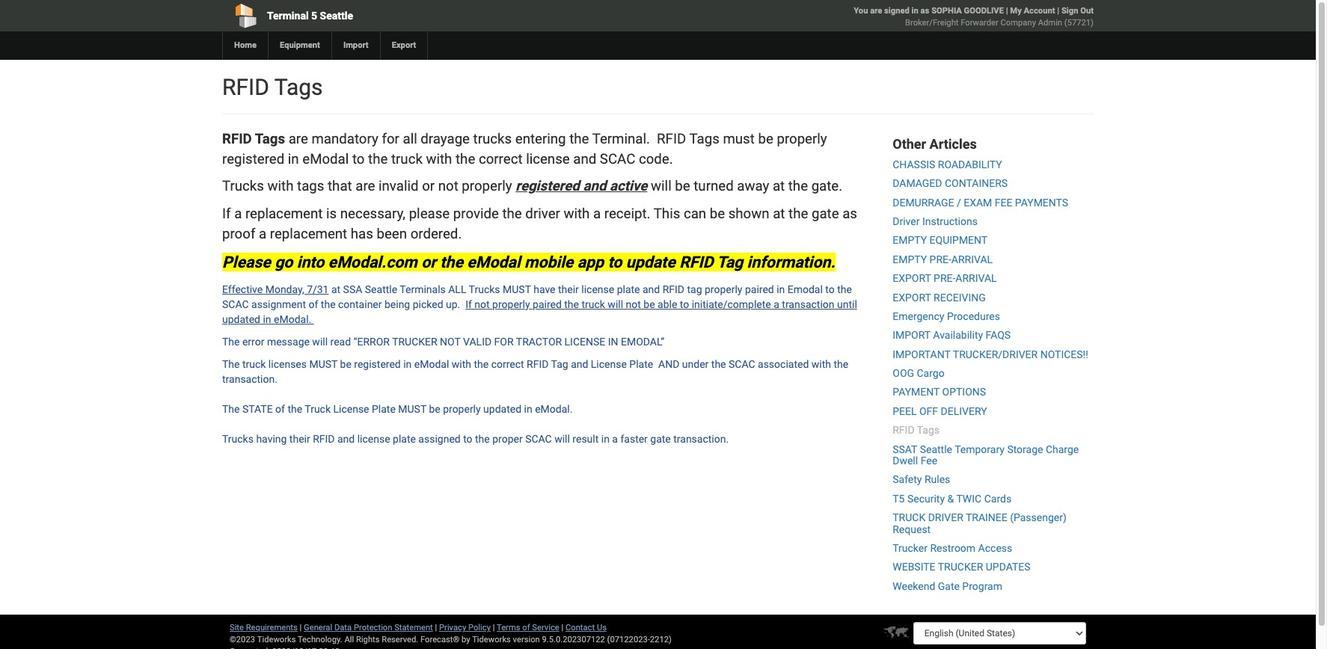 Task type: describe. For each thing, give the bounding box(es) containing it.
app
[[577, 253, 604, 272]]

1 horizontal spatial emodal.
[[535, 403, 573, 415]]

the up information. at the top of the page
[[789, 206, 808, 222]]

to right app
[[608, 253, 622, 272]]

1 empty from the top
[[893, 234, 927, 246]]

be inside the truck licenses must be registered in emodal with the correct rfid tag and license plate  and under the scac associated with the transaction.
[[340, 358, 352, 370]]

tag for and
[[551, 358, 568, 370]]

not for truck
[[626, 298, 641, 310]]

scac inside the truck licenses must be registered in emodal with the correct rfid tag and license plate  and under the scac associated with the transaction.
[[729, 358, 755, 370]]

be inside are mandatory for all drayage trucks entering the terminal.  rfid tags must be properly registered in emodal to the truck with the correct license and scac code.
[[758, 131, 774, 147]]

and inside are mandatory for all drayage trucks entering the terminal.  rfid tags must be properly registered in emodal to the truck with the correct license and scac code.
[[573, 151, 597, 167]]

proof
[[222, 226, 255, 242]]

emodal. inside if not properly paired the truck will not be able to initiate/complete a transaction until updated in emodal.
[[274, 313, 311, 325]]

tags inside are mandatory for all drayage trucks entering the terminal.  rfid tags must be properly registered in emodal to the truck with the correct license and scac code.
[[690, 131, 720, 147]]

the truck licenses must be registered in emodal with the correct rfid tag and license plate  and under the scac associated with the transaction.
[[222, 358, 849, 385]]

up.
[[446, 298, 460, 310]]

driver
[[893, 215, 920, 227]]

the for the state of the truck license plate must be properly updated in emodal.
[[222, 403, 240, 415]]

terminal
[[267, 10, 309, 22]]

cargo
[[917, 367, 945, 379]]

transaction
[[782, 298, 835, 310]]

fee
[[995, 196, 1013, 208]]

2212)
[[650, 635, 672, 645]]

the right entering
[[570, 131, 589, 147]]

with down not
[[452, 358, 471, 370]]

are inside you are signed in as sophia goodlive | my account | sign out broker/freight forwarder company admin (57721)
[[870, 6, 882, 16]]

truck inside if not properly paired the truck will not be able to initiate/complete a transaction until updated in emodal.
[[582, 298, 605, 310]]

provide
[[453, 206, 499, 222]]

7/31
[[307, 283, 329, 295]]

signed
[[884, 6, 910, 16]]

requirements
[[246, 623, 298, 633]]

rights
[[356, 635, 380, 645]]

having
[[256, 433, 287, 445]]

chassis roadability link
[[893, 158, 1002, 170]]

scac right proper
[[525, 433, 552, 445]]

temporary
[[955, 443, 1005, 455]]

invalid
[[379, 178, 419, 195]]

can
[[684, 206, 706, 222]]

must inside the truck licenses must be registered in emodal with the correct rfid tag and license plate  and under the scac associated with the transaction.
[[309, 358, 338, 370]]

seattle for 5
[[320, 10, 353, 22]]

scac inside are mandatory for all drayage trucks entering the terminal.  rfid tags must be properly registered in emodal to the truck with the correct license and scac code.
[[600, 151, 635, 167]]

the right under
[[711, 358, 726, 370]]

tags inside other articles chassis roadability damaged containers demurrage / exam fee payments driver instructions empty equipment empty pre-arrival export pre-arrival export receiving emergency procedures import availability faqs important trucker/driver notices!! oog cargo payment options peel off delivery rfid tags ssat seattle temporary storage charge dwell fee safety rules t5 security & twic cards truck driver trainee (passenger) request trucker restroom access website trucker updates weekend gate program
[[917, 424, 940, 436]]

the up all
[[440, 253, 463, 272]]

export link
[[380, 31, 428, 60]]

and inside the at ssa seattle terminals all trucks must have their license plate and rfid tag properly paired in emodal to the scac assignment of the container being picked up.
[[643, 283, 660, 295]]

rfid inside are mandatory for all drayage trucks entering the terminal.  rfid tags must be properly registered in emodal to the truck with the correct license and scac code.
[[657, 131, 686, 147]]

away
[[737, 178, 769, 195]]

with right associated
[[812, 358, 831, 370]]

| left general
[[300, 623, 302, 633]]

valid
[[463, 336, 492, 348]]

be up can
[[675, 178, 690, 195]]

payments
[[1015, 196, 1069, 208]]

correct inside the truck licenses must be registered in emodal with the correct rfid tag and license plate  and under the scac associated with the transaction.
[[491, 358, 524, 370]]

emodal"
[[621, 336, 665, 348]]

being
[[385, 298, 410, 310]]

container
[[338, 298, 382, 310]]

picked
[[413, 298, 443, 310]]

tag for information.
[[717, 253, 743, 272]]

updates
[[986, 561, 1031, 573]]

gate.
[[812, 178, 843, 195]]

rfid inside the at ssa seattle terminals all trucks must have their license plate and rfid tag properly paired in emodal to the scac assignment of the container being picked up.
[[663, 283, 685, 295]]

if a replacement is necessary, please provide the driver with a receipt. this can be shown at the gate as proof a replacement has been ordered.
[[222, 206, 857, 242]]

1 export from the top
[[893, 272, 931, 284]]

receipt.
[[604, 206, 651, 222]]

read
[[330, 336, 351, 348]]

articles
[[930, 136, 977, 152]]

trucks having their rfid and license plate assigned to the proper scac will result in a faster gate transaction.
[[222, 433, 729, 445]]

correct inside are mandatory for all drayage trucks entering the terminal.  rfid tags must be properly registered in emodal to the truck with the correct license and scac code.
[[479, 151, 523, 167]]

1 vertical spatial pre-
[[934, 272, 956, 284]]

website
[[893, 561, 936, 573]]

registered inside are mandatory for all drayage trucks entering the terminal.  rfid tags must be properly registered in emodal to the truck with the correct license and scac code.
[[222, 151, 284, 167]]

turned
[[694, 178, 734, 195]]

important
[[893, 348, 951, 360]]

storage
[[1007, 443, 1043, 455]]

site requirements link
[[230, 623, 298, 633]]

0 horizontal spatial their
[[289, 433, 310, 445]]

as inside you are signed in as sophia goodlive | my account | sign out broker/freight forwarder company admin (57721)
[[921, 6, 930, 16]]

tideworks
[[472, 635, 511, 645]]

seattle inside other articles chassis roadability damaged containers demurrage / exam fee payments driver instructions empty equipment empty pre-arrival export pre-arrival export receiving emergency procedures import availability faqs important trucker/driver notices!! oog cargo payment options peel off delivery rfid tags ssat seattle temporary storage charge dwell fee safety rules t5 security & twic cards truck driver trainee (passenger) request trucker restroom access website trucker updates weekend gate program
[[920, 443, 953, 455]]

will inside if not properly paired the truck will not be able to initiate/complete a transaction until updated in emodal.
[[608, 298, 623, 310]]

in inside you are signed in as sophia goodlive | my account | sign out broker/freight forwarder company admin (57721)
[[912, 6, 919, 16]]

emodal
[[788, 283, 823, 295]]

if not properly paired the truck will not be able to initiate/complete a transaction until updated in emodal.
[[222, 298, 857, 325]]

the down valid
[[474, 358, 489, 370]]

charge
[[1046, 443, 1079, 455]]

the state of the truck license plate must be properly updated in emodal.
[[222, 403, 573, 415]]

a inside if not properly paired the truck will not be able to initiate/complete a transaction until updated in emodal.
[[774, 298, 780, 310]]

tractor
[[516, 336, 562, 348]]

| up forecast® in the left of the page
[[435, 623, 437, 633]]

must
[[723, 131, 755, 147]]

oog cargo link
[[893, 367, 945, 379]]

gate for the
[[812, 206, 839, 222]]

of inside 'site requirements | general data protection statement | privacy policy | terms of service | contact us ©2023 tideworks technology. all rights reserved. forecast® by tideworks version 9.5.0.202307122 (07122023-2212)'
[[522, 623, 530, 633]]

to inside are mandatory for all drayage trucks entering the terminal.  rfid tags must be properly registered in emodal to the truck with the correct license and scac code.
[[352, 151, 365, 167]]

0 horizontal spatial plate
[[372, 403, 396, 415]]

| left 'my'
[[1006, 6, 1008, 16]]

program
[[963, 580, 1003, 592]]

trainee
[[966, 512, 1008, 524]]

sign
[[1062, 6, 1079, 16]]

their inside the at ssa seattle terminals all trucks must have their license plate and rfid tag properly paired in emodal to the scac assignment of the container being picked up.
[[558, 283, 579, 295]]

containers
[[945, 177, 1008, 189]]

all
[[448, 283, 466, 295]]

to inside the at ssa seattle terminals all trucks must have their license plate and rfid tag properly paired in emodal to the scac assignment of the container being picked up.
[[826, 283, 835, 295]]

in inside are mandatory for all drayage trucks entering the terminal.  rfid tags must be properly registered in emodal to the truck with the correct license and scac code.
[[288, 151, 299, 167]]

1 horizontal spatial must
[[398, 403, 426, 415]]

ssat seattle temporary storage charge dwell fee link
[[893, 443, 1079, 467]]

demurrage
[[893, 196, 954, 208]]

and down the state of the truck license plate must be properly updated in emodal.
[[337, 433, 355, 445]]

dwell
[[893, 455, 918, 467]]

1 horizontal spatial transaction.
[[674, 433, 729, 445]]

shown
[[729, 206, 770, 222]]

0 vertical spatial or
[[422, 178, 435, 195]]

home
[[234, 40, 257, 50]]

updated inside if not properly paired the truck will not be able to initiate/complete a transaction until updated in emodal.
[[222, 313, 260, 325]]

a right proof
[[259, 226, 266, 242]]

emergency
[[893, 310, 945, 322]]

restroom
[[930, 542, 976, 554]]

transaction. inside the truck licenses must be registered in emodal with the correct rfid tag and license plate  and under the scac associated with the transaction.
[[222, 373, 278, 385]]

update
[[626, 253, 676, 272]]

will left the result
[[555, 433, 570, 445]]

in down the truck licenses must be registered in emodal with the correct rfid tag and license plate  and under the scac associated with the transaction.
[[524, 403, 533, 415]]

the left the gate.
[[788, 178, 808, 195]]

and inside the truck licenses must be registered in emodal with the correct rfid tag and license plate  and under the scac associated with the transaction.
[[571, 358, 588, 370]]

empty pre-arrival link
[[893, 253, 993, 265]]

the right associated
[[834, 358, 849, 370]]

site
[[230, 623, 244, 633]]

roadability
[[938, 158, 1002, 170]]

in
[[608, 336, 618, 348]]

damaged
[[893, 177, 942, 189]]

1 vertical spatial or
[[421, 253, 436, 272]]

the up until
[[837, 283, 852, 295]]

privacy
[[439, 623, 466, 633]]

by
[[462, 635, 470, 645]]

you
[[854, 6, 868, 16]]

gate for faster
[[650, 433, 671, 445]]

1 horizontal spatial updated
[[483, 403, 522, 415]]

code.
[[639, 151, 673, 167]]

the inside if not properly paired the truck will not be able to initiate/complete a transaction until updated in emodal.
[[564, 298, 579, 310]]

message
[[267, 336, 310, 348]]

0 horizontal spatial plate
[[393, 433, 416, 445]]

trucker/driver
[[953, 348, 1038, 360]]

a up proof
[[234, 206, 242, 222]]

to right assigned
[[463, 433, 473, 445]]

all
[[345, 635, 354, 645]]

properly inside are mandatory for all drayage trucks entering the terminal.  rfid tags must be properly registered in emodal to the truck with the correct license and scac code.
[[777, 131, 827, 147]]

the left truck
[[288, 403, 302, 415]]

been
[[377, 226, 407, 242]]

policy
[[468, 623, 491, 633]]

in inside the truck licenses must be registered in emodal with the correct rfid tag and license plate  and under the scac associated with the transaction.
[[403, 358, 412, 370]]

goodlive
[[964, 6, 1004, 16]]

equipment
[[280, 40, 320, 50]]

a left faster
[[612, 433, 618, 445]]

effective monday, 7/31
[[222, 283, 329, 295]]

scac inside the at ssa seattle terminals all trucks must have their license plate and rfid tag properly paired in emodal to the scac assignment of the container being picked up.
[[222, 298, 249, 310]]

ssa
[[343, 283, 362, 295]]

2 horizontal spatial emodal
[[467, 253, 521, 272]]

and left active
[[583, 178, 606, 195]]

plate inside the at ssa seattle terminals all trucks must have their license plate and rfid tag properly paired in emodal to the scac assignment of the container being picked up.
[[617, 283, 640, 295]]

error
[[242, 336, 264, 348]]

contact us link
[[566, 623, 607, 633]]

0 horizontal spatial license
[[357, 433, 390, 445]]

the for the truck licenses must be registered in emodal with the correct rfid tag and license plate  and under the scac associated with the transaction.
[[222, 358, 240, 370]]

if for a
[[222, 206, 231, 222]]



Task type: vqa. For each thing, say whether or not it's contained in the screenshot.
are mandatory for all drayage trucks entering the terminal.  rfid tags must be properly registered in emodal to the truck with the correct license and scac code.
yes



Task type: locate. For each thing, give the bounding box(es) containing it.
1 vertical spatial trucks
[[469, 283, 500, 295]]

tag up initiate/complete
[[717, 253, 743, 272]]

of right the 'state'
[[275, 403, 285, 415]]

1 vertical spatial of
[[275, 403, 285, 415]]

to right emodal
[[826, 283, 835, 295]]

other
[[893, 136, 926, 152]]

0 vertical spatial license
[[526, 151, 570, 167]]

0 vertical spatial arrival
[[952, 253, 993, 265]]

1 vertical spatial transaction.
[[674, 433, 729, 445]]

transaction. up the 'state'
[[222, 373, 278, 385]]

0 vertical spatial their
[[558, 283, 579, 295]]

or up terminals
[[421, 253, 436, 272]]

0 vertical spatial emodal.
[[274, 313, 311, 325]]

be right can
[[710, 206, 725, 222]]

the left proper
[[475, 433, 490, 445]]

0 vertical spatial rfid tags
[[222, 74, 323, 100]]

the down for
[[368, 151, 388, 167]]

0 vertical spatial pre-
[[930, 253, 952, 265]]

payment
[[893, 386, 940, 398]]

0 vertical spatial are
[[870, 6, 882, 16]]

at right shown
[[773, 206, 785, 222]]

paired inside the at ssa seattle terminals all trucks must have their license plate and rfid tag properly paired in emodal to the scac assignment of the container being picked up.
[[745, 283, 774, 295]]

license down the state of the truck license plate must be properly updated in emodal.
[[357, 433, 390, 445]]

2 vertical spatial seattle
[[920, 443, 953, 455]]

terminal 5 seattle
[[267, 10, 353, 22]]

1 vertical spatial plate
[[393, 433, 416, 445]]

driver
[[928, 512, 964, 524]]

0 horizontal spatial emodal
[[302, 151, 349, 167]]

version
[[513, 635, 540, 645]]

a left receipt.
[[593, 206, 601, 222]]

trucker left not
[[392, 336, 437, 348]]

| left sign
[[1057, 6, 1060, 16]]

proper
[[493, 433, 523, 445]]

trucks for invalid
[[222, 178, 264, 195]]

or
[[422, 178, 435, 195], [421, 253, 436, 272]]

their right have
[[558, 283, 579, 295]]

empty down empty equipment link
[[893, 253, 927, 265]]

be inside if not properly paired the truck will not be able to initiate/complete a transaction until updated in emodal.
[[644, 298, 655, 310]]

properly
[[777, 131, 827, 147], [462, 178, 512, 195], [705, 283, 743, 295], [492, 298, 530, 310], [443, 403, 481, 415]]

request
[[893, 523, 931, 535]]

1 vertical spatial license
[[582, 283, 614, 295]]

replacement down the 'tags'
[[245, 206, 323, 222]]

0 vertical spatial trucker
[[392, 336, 437, 348]]

| up 9.5.0.202307122 on the left of the page
[[562, 623, 564, 633]]

1 vertical spatial paired
[[533, 298, 562, 310]]

0 vertical spatial of
[[309, 298, 318, 310]]

initiate/complete
[[692, 298, 771, 310]]

emodal
[[302, 151, 349, 167], [467, 253, 521, 272], [414, 358, 449, 370]]

please go into emodal.com or the emodal mobile app to update rfid tag information.
[[222, 253, 836, 272]]

please
[[222, 253, 271, 272]]

plate down the state of the truck license plate must be properly updated in emodal.
[[393, 433, 416, 445]]

0 horizontal spatial updated
[[222, 313, 260, 325]]

in up the 'tags'
[[288, 151, 299, 167]]

tags
[[274, 74, 323, 100], [255, 131, 285, 147], [690, 131, 720, 147], [917, 424, 940, 436]]

properly up provide
[[462, 178, 512, 195]]

with right driver
[[564, 206, 590, 222]]

0 vertical spatial if
[[222, 206, 231, 222]]

2 horizontal spatial not
[[626, 298, 641, 310]]

empty
[[893, 234, 927, 246], [893, 253, 927, 265]]

the up license
[[564, 298, 579, 310]]

rfid inside the truck licenses must be registered in emodal with the correct rfid tag and license plate  and under the scac associated with the transaction.
[[527, 358, 549, 370]]

at inside if a replacement is necessary, please provide the driver with a receipt. this can be shown at the gate as proof a replacement has been ordered.
[[773, 206, 785, 222]]

seattle up "rules"
[[920, 443, 953, 455]]

information.
[[747, 253, 836, 272]]

properly inside if not properly paired the truck will not be able to initiate/complete a transaction until updated in emodal.
[[492, 298, 530, 310]]

with down drayage
[[426, 151, 452, 167]]

0 vertical spatial tag
[[717, 253, 743, 272]]

0 vertical spatial export
[[893, 272, 931, 284]]

at right away at the right
[[773, 178, 785, 195]]

| up tideworks
[[493, 623, 495, 633]]

1 horizontal spatial plate
[[617, 283, 640, 295]]

tag down tractor
[[551, 358, 568, 370]]

as up 'broker/freight'
[[921, 6, 930, 16]]

1 vertical spatial truck
[[582, 298, 605, 310]]

truck inside are mandatory for all drayage trucks entering the terminal.  rfid tags must be properly registered in emodal to the truck with the correct license and scac code.
[[391, 151, 423, 167]]

0 vertical spatial gate
[[812, 206, 839, 222]]

with inside if a replacement is necessary, please provide the driver with a receipt. this can be shown at the gate as proof a replacement has been ordered.
[[564, 206, 590, 222]]

not left able
[[626, 298, 641, 310]]

weekend gate program link
[[893, 580, 1003, 592]]

trucks for license
[[222, 433, 254, 445]]

assignment
[[251, 298, 306, 310]]

0 horizontal spatial as
[[843, 206, 857, 222]]

plate down emodal"
[[630, 358, 653, 370]]

site requirements | general data protection statement | privacy policy | terms of service | contact us ©2023 tideworks technology. all rights reserved. forecast® by tideworks version 9.5.0.202307122 (07122023-2212)
[[230, 623, 672, 645]]

t5
[[893, 493, 905, 505]]

export up emergency
[[893, 291, 931, 303]]

t5 security & twic cards link
[[893, 493, 1012, 505]]

be down the read
[[340, 358, 352, 370]]

1 horizontal spatial plate
[[630, 358, 653, 370]]

are inside are mandatory for all drayage trucks entering the terminal.  rfid tags must be properly registered in emodal to the truck with the correct license and scac code.
[[289, 131, 308, 147]]

general data protection statement link
[[304, 623, 433, 633]]

1 horizontal spatial of
[[309, 298, 318, 310]]

0 horizontal spatial not
[[438, 178, 458, 195]]

seattle
[[320, 10, 353, 22], [365, 283, 397, 295], [920, 443, 953, 455]]

0 vertical spatial updated
[[222, 313, 260, 325]]

0 vertical spatial truck
[[391, 151, 423, 167]]

truck
[[391, 151, 423, 167], [582, 298, 605, 310], [242, 358, 266, 370]]

license down entering
[[526, 151, 570, 167]]

rfid inside other articles chassis roadability damaged containers demurrage / exam fee payments driver instructions empty equipment empty pre-arrival export pre-arrival export receiving emergency procedures import availability faqs important trucker/driver notices!! oog cargo payment options peel off delivery rfid tags ssat seattle temporary storage charge dwell fee safety rules t5 security & twic cards truck driver trainee (passenger) request trucker restroom access website trucker updates weekend gate program
[[893, 424, 915, 436]]

their
[[558, 283, 579, 295], [289, 433, 310, 445]]

emodal. down the truck licenses must be registered in emodal with the correct rfid tag and license plate  and under the scac associated with the transaction.
[[535, 403, 573, 415]]

1 vertical spatial updated
[[483, 403, 522, 415]]

properly inside the at ssa seattle terminals all trucks must have their license plate and rfid tag properly paired in emodal to the scac assignment of the container being picked up.
[[705, 283, 743, 295]]

1 horizontal spatial as
[[921, 6, 930, 16]]

1 horizontal spatial emodal
[[414, 358, 449, 370]]

service
[[532, 623, 559, 633]]

0 horizontal spatial are
[[289, 131, 308, 147]]

plate down the update
[[617, 283, 640, 295]]

in left emodal
[[777, 283, 785, 295]]

you are signed in as sophia goodlive | my account | sign out broker/freight forwarder company admin (57721)
[[854, 6, 1094, 28]]

gate
[[938, 580, 960, 592]]

to inside if not properly paired the truck will not be able to initiate/complete a transaction until updated in emodal.
[[680, 298, 689, 310]]

1 vertical spatial emodal
[[467, 253, 521, 272]]

if inside if not properly paired the truck will not be able to initiate/complete a transaction until updated in emodal.
[[466, 298, 472, 310]]

of
[[309, 298, 318, 310], [275, 403, 285, 415], [522, 623, 530, 633]]

1 horizontal spatial truck
[[391, 151, 423, 167]]

will up the 'in'
[[608, 298, 623, 310]]

be right must
[[758, 131, 774, 147]]

in inside the at ssa seattle terminals all trucks must have their license plate and rfid tag properly paired in emodal to the scac assignment of the container being picked up.
[[777, 283, 785, 295]]

emodal inside the truck licenses must be registered in emodal with the correct rfid tag and license plate  and under the scac associated with the transaction.
[[414, 358, 449, 370]]

1 vertical spatial arrival
[[956, 272, 997, 284]]

1 horizontal spatial license
[[526, 151, 570, 167]]

2 the from the top
[[222, 358, 240, 370]]

1 vertical spatial rfid tags
[[222, 131, 285, 147]]

3 the from the top
[[222, 403, 240, 415]]

in inside if not properly paired the truck will not be able to initiate/complete a transaction until updated in emodal.
[[263, 313, 271, 325]]

in right the result
[[601, 433, 610, 445]]

the for the error message will read "error trucker not valid for tractor license in emodal"
[[222, 336, 240, 348]]

1 horizontal spatial paired
[[745, 283, 774, 295]]

license inside are mandatory for all drayage trucks entering the terminal.  rfid tags must be properly registered in emodal to the truck with the correct license and scac code.
[[526, 151, 570, 167]]

1 horizontal spatial seattle
[[365, 283, 397, 295]]

export up export receiving link
[[893, 272, 931, 284]]

will down code.
[[651, 178, 672, 195]]

with inside are mandatory for all drayage trucks entering the terminal.  rfid tags must be properly registered in emodal to the truck with the correct license and scac code.
[[426, 151, 452, 167]]

peel
[[893, 405, 917, 417]]

to down mandatory
[[352, 151, 365, 167]]

2 horizontal spatial of
[[522, 623, 530, 633]]

1 vertical spatial the
[[222, 358, 240, 370]]

a
[[234, 206, 242, 222], [593, 206, 601, 222], [259, 226, 266, 242], [774, 298, 780, 310], [612, 433, 618, 445]]

arrival down equipment
[[952, 253, 993, 265]]

2 vertical spatial the
[[222, 403, 240, 415]]

the down 7/31
[[321, 298, 336, 310]]

licenses
[[269, 358, 307, 370]]

tag
[[687, 283, 702, 295]]

0 horizontal spatial paired
[[533, 298, 562, 310]]

empty down driver
[[893, 234, 927, 246]]

account
[[1024, 6, 1055, 16]]

seattle for ssa
[[365, 283, 397, 295]]

and up trucks with tags that are invalid or not properly registered and active will be turned away at the gate.
[[573, 151, 597, 167]]

not
[[440, 336, 461, 348]]

import
[[343, 40, 369, 50]]

truck down "all"
[[391, 151, 423, 167]]

properly up for
[[492, 298, 530, 310]]

1 vertical spatial seattle
[[365, 283, 397, 295]]

must inside the at ssa seattle terminals all trucks must have their license plate and rfid tag properly paired in emodal to the scac assignment of the container being picked up.
[[503, 283, 531, 295]]

license right truck
[[333, 403, 369, 415]]

truck inside the truck licenses must be registered in emodal with the correct rfid tag and license plate  and under the scac associated with the transaction.
[[242, 358, 266, 370]]

of inside the at ssa seattle terminals all trucks must have their license plate and rfid tag properly paired in emodal to the scac assignment of the container being picked up.
[[309, 298, 318, 310]]

0 horizontal spatial license
[[333, 403, 369, 415]]

(57721)
[[1065, 18, 1094, 28]]

0 vertical spatial trucks
[[222, 178, 264, 195]]

plate
[[617, 283, 640, 295], [393, 433, 416, 445]]

0 vertical spatial seattle
[[320, 10, 353, 22]]

1 vertical spatial license
[[333, 403, 369, 415]]

2 rfid tags from the top
[[222, 131, 285, 147]]

2 vertical spatial at
[[331, 283, 341, 295]]

payment options link
[[893, 386, 986, 398]]

properly up initiate/complete
[[705, 283, 743, 295]]

cards
[[984, 493, 1012, 505]]

plate inside the truck licenses must be registered in emodal with the correct rfid tag and license plate  and under the scac associated with the transaction.
[[630, 358, 653, 370]]

trucks inside the at ssa seattle terminals all trucks must have their license plate and rfid tag properly paired in emodal to the scac assignment of the container being picked up.
[[469, 283, 500, 295]]

2 vertical spatial are
[[356, 178, 375, 195]]

registered
[[222, 151, 284, 167], [516, 178, 580, 195], [354, 358, 401, 370]]

with left the 'tags'
[[268, 178, 294, 195]]

receiving
[[934, 291, 986, 303]]

driver instructions link
[[893, 215, 978, 227]]

emodal inside are mandatory for all drayage trucks entering the terminal.  rfid tags must be properly registered in emodal to the truck with the correct license and scac code.
[[302, 151, 349, 167]]

1 vertical spatial correct
[[491, 358, 524, 370]]

not for invalid
[[438, 178, 458, 195]]

0 vertical spatial plate
[[630, 358, 653, 370]]

1 vertical spatial are
[[289, 131, 308, 147]]

transaction.
[[222, 373, 278, 385], [674, 433, 729, 445]]

seattle right 5
[[320, 10, 353, 22]]

monday,
[[265, 283, 304, 295]]

2 vertical spatial must
[[398, 403, 426, 415]]

scac up active
[[600, 151, 635, 167]]

1 vertical spatial must
[[309, 358, 338, 370]]

at
[[773, 178, 785, 195], [773, 206, 785, 222], [331, 283, 341, 295]]

paired inside if not properly paired the truck will not be able to initiate/complete a transaction until updated in emodal.
[[533, 298, 562, 310]]

0 horizontal spatial registered
[[222, 151, 284, 167]]

oog
[[893, 367, 914, 379]]

trucker inside other articles chassis roadability damaged containers demurrage / exam fee payments driver instructions empty equipment empty pre-arrival export pre-arrival export receiving emergency procedures import availability faqs important trucker/driver notices!! oog cargo payment options peel off delivery rfid tags ssat seattle temporary storage charge dwell fee safety rules t5 security & twic cards truck driver trainee (passenger) request trucker restroom access website trucker updates weekend gate program
[[938, 561, 983, 573]]

with
[[426, 151, 452, 167], [268, 178, 294, 195], [564, 206, 590, 222], [452, 358, 471, 370], [812, 358, 831, 370]]

trucks right all
[[469, 283, 500, 295]]

not right up.
[[475, 298, 490, 310]]

to right able
[[680, 298, 689, 310]]

paired up initiate/complete
[[745, 283, 774, 295]]

1 vertical spatial export
[[893, 291, 931, 303]]

notices!!
[[1041, 348, 1089, 360]]

plate
[[630, 358, 653, 370], [372, 403, 396, 415]]

off
[[920, 405, 938, 417]]

the inside the truck licenses must be registered in emodal with the correct rfid tag and license plate  and under the scac associated with the transaction.
[[222, 358, 240, 370]]

0 vertical spatial registered
[[222, 151, 284, 167]]

1 horizontal spatial their
[[558, 283, 579, 295]]

1 horizontal spatial not
[[475, 298, 490, 310]]

if right up.
[[466, 298, 472, 310]]

0 horizontal spatial must
[[309, 358, 338, 370]]

and up able
[[643, 283, 660, 295]]

effective
[[222, 283, 263, 295]]

0 vertical spatial transaction.
[[222, 373, 278, 385]]

2 horizontal spatial license
[[582, 283, 614, 295]]

and down license
[[571, 358, 588, 370]]

as down the gate.
[[843, 206, 857, 222]]

or right invalid
[[422, 178, 435, 195]]

seattle up being
[[365, 283, 397, 295]]

&
[[948, 493, 954, 505]]

0 vertical spatial as
[[921, 6, 930, 16]]

that
[[328, 178, 352, 195]]

emodal.com
[[328, 253, 417, 272]]

0 vertical spatial paired
[[745, 283, 774, 295]]

2 vertical spatial emodal
[[414, 358, 449, 370]]

0 vertical spatial plate
[[617, 283, 640, 295]]

0 vertical spatial must
[[503, 283, 531, 295]]

be inside if a replacement is necessary, please provide the driver with a receipt. this can be shown at the gate as proof a replacement has been ordered.
[[710, 206, 725, 222]]

safety
[[893, 474, 922, 486]]

general
[[304, 623, 332, 633]]

admin
[[1038, 18, 1063, 28]]

1 horizontal spatial tag
[[717, 253, 743, 272]]

as inside if a replacement is necessary, please provide the driver with a receipt. this can be shown at the gate as proof a replacement has been ordered.
[[843, 206, 857, 222]]

gate right faster
[[650, 433, 671, 445]]

properly up "trucks having their rfid and license plate assigned to the proper scac will result in a faster gate transaction."
[[443, 403, 481, 415]]

1 vertical spatial registered
[[516, 178, 580, 195]]

statement
[[394, 623, 433, 633]]

seattle inside the at ssa seattle terminals all trucks must have their license plate and rfid tag properly paired in emodal to the scac assignment of the container being picked up.
[[365, 283, 397, 295]]

2 export from the top
[[893, 291, 931, 303]]

terms of service link
[[497, 623, 559, 633]]

their right having
[[289, 433, 310, 445]]

1 vertical spatial at
[[773, 206, 785, 222]]

0 horizontal spatial truck
[[242, 358, 266, 370]]

1 vertical spatial empty
[[893, 253, 927, 265]]

my
[[1010, 6, 1022, 16]]

2 horizontal spatial are
[[870, 6, 882, 16]]

be up assigned
[[429, 403, 441, 415]]

of up version
[[522, 623, 530, 633]]

if for not
[[466, 298, 472, 310]]

license inside the at ssa seattle terminals all trucks must have their license plate and rfid tag properly paired in emodal to the scac assignment of the container being picked up.
[[582, 283, 614, 295]]

will left the read
[[312, 336, 328, 348]]

have
[[534, 283, 556, 295]]

truck down error
[[242, 358, 266, 370]]

trucks up proof
[[222, 178, 264, 195]]

exam
[[964, 196, 992, 208]]

to
[[352, 151, 365, 167], [608, 253, 622, 272], [826, 283, 835, 295], [680, 298, 689, 310], [463, 433, 473, 445]]

1 vertical spatial as
[[843, 206, 857, 222]]

1 horizontal spatial are
[[356, 178, 375, 195]]

0 horizontal spatial trucker
[[392, 336, 437, 348]]

gate inside if a replacement is necessary, please provide the driver with a receipt. this can be shown at the gate as proof a replacement has been ordered.
[[812, 206, 839, 222]]

plate right truck
[[372, 403, 396, 415]]

rules
[[925, 474, 951, 486]]

1 the from the top
[[222, 336, 240, 348]]

the down drayage
[[456, 151, 475, 167]]

able
[[658, 298, 677, 310]]

in down the 'assignment'
[[263, 313, 271, 325]]

0 horizontal spatial emodal.
[[274, 313, 311, 325]]

1 vertical spatial gate
[[650, 433, 671, 445]]

0 vertical spatial replacement
[[245, 206, 323, 222]]

the left driver
[[502, 206, 522, 222]]

0 horizontal spatial of
[[275, 403, 285, 415]]

1 horizontal spatial if
[[466, 298, 472, 310]]

must
[[503, 283, 531, 295], [309, 358, 338, 370], [398, 403, 426, 415]]

faqs
[[986, 329, 1011, 341]]

trucker down restroom
[[938, 561, 983, 573]]

0 vertical spatial at
[[773, 178, 785, 195]]

the left licenses
[[222, 358, 240, 370]]

0 vertical spatial the
[[222, 336, 240, 348]]

for
[[494, 336, 514, 348]]

the error message will read "error trucker not valid for tractor license in emodal"
[[222, 336, 665, 348]]

transaction. right faster
[[674, 433, 729, 445]]

arrival up "receiving"
[[956, 272, 997, 284]]

if inside if a replacement is necessary, please provide the driver with a receipt. this can be shown at the gate as proof a replacement has been ordered.
[[222, 206, 231, 222]]

security
[[908, 493, 945, 505]]

2 horizontal spatial seattle
[[920, 443, 953, 455]]

truck up license
[[582, 298, 605, 310]]

license down the 'in'
[[591, 358, 627, 370]]

1 rfid tags from the top
[[222, 74, 323, 100]]

1 vertical spatial plate
[[372, 403, 396, 415]]

safety rules link
[[893, 474, 951, 486]]

active
[[610, 178, 648, 195]]

at inside the at ssa seattle terminals all trucks must have their license plate and rfid tag properly paired in emodal to the scac assignment of the container being picked up.
[[331, 283, 341, 295]]

replacement up into
[[270, 226, 347, 242]]

2 empty from the top
[[893, 253, 927, 265]]

pre- down empty pre-arrival link on the top of page
[[934, 272, 956, 284]]

if up proof
[[222, 206, 231, 222]]

correct down for
[[491, 358, 524, 370]]

1 vertical spatial replacement
[[270, 226, 347, 242]]

2 horizontal spatial truck
[[582, 298, 605, 310]]

1 vertical spatial if
[[466, 298, 472, 310]]

1 vertical spatial their
[[289, 433, 310, 445]]

license inside the truck licenses must be registered in emodal with the correct rfid tag and license plate  and under the scac associated with the transaction.
[[591, 358, 627, 370]]

1 horizontal spatial trucker
[[938, 561, 983, 573]]

registered inside the truck licenses must be registered in emodal with the correct rfid tag and license plate  and under the scac associated with the transaction.
[[354, 358, 401, 370]]

emodal down provide
[[467, 253, 521, 272]]

tag inside the truck licenses must be registered in emodal with the correct rfid tag and license plate  and under the scac associated with the transaction.
[[551, 358, 568, 370]]

0 vertical spatial correct
[[479, 151, 523, 167]]

data
[[334, 623, 352, 633]]



